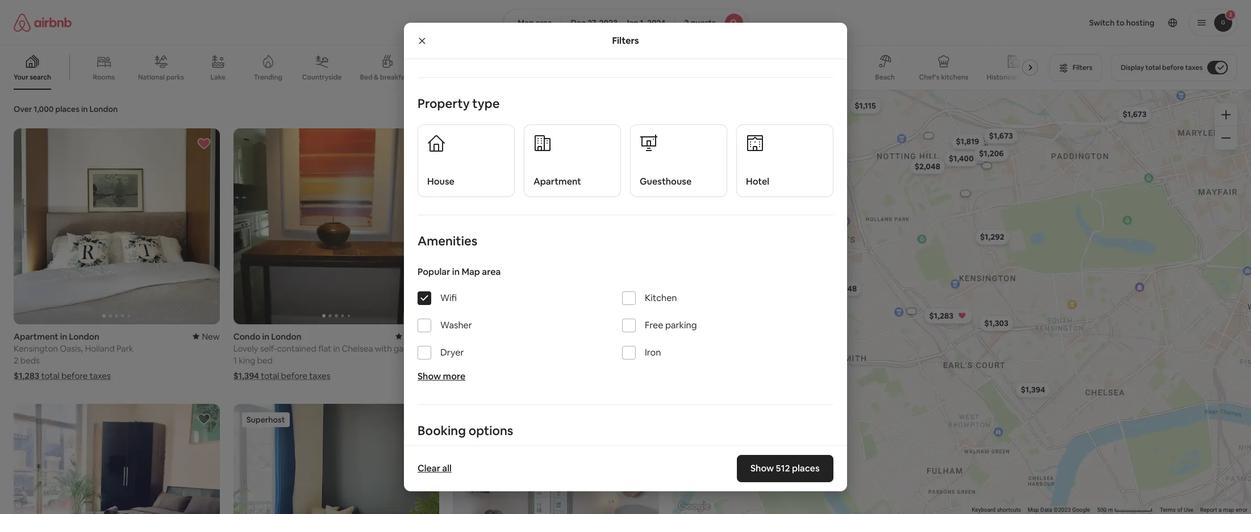 Task type: vqa. For each thing, say whether or not it's contained in the screenshot.
Apartment in the button
yes



Task type: locate. For each thing, give the bounding box(es) containing it.
taxes inside apartment in london kensington oasis, holland park 2 beds $1,283 total before taxes
[[90, 370, 111, 381]]

$1,115 down beach
[[855, 101, 876, 111]]

add to wishlist: condo in london image up guesthouse
[[637, 137, 650, 151]]

1 horizontal spatial apartment
[[534, 176, 581, 188]]

1 add to wishlist: condo in london image from the left
[[417, 137, 430, 151]]

1 vertical spatial $1,673 button
[[984, 128, 1018, 144]]

places right 512 in the right bottom of the page
[[792, 463, 820, 475]]

beds down modern
[[460, 355, 479, 366]]

total inside button
[[1146, 63, 1161, 72]]

kitchens
[[941, 73, 969, 82]]

1 horizontal spatial homes
[[1019, 73, 1040, 82]]

design
[[719, 73, 742, 82]]

0 horizontal spatial add to wishlist: condo in london image
[[417, 137, 430, 151]]

bright
[[493, 343, 517, 354]]

show 512 places link
[[737, 455, 834, 483]]

0 horizontal spatial before
[[61, 370, 88, 381]]

0 vertical spatial $1,283
[[929, 311, 954, 321]]

1 beds from the left
[[20, 355, 40, 366]]

(93)
[[424, 331, 440, 342]]

1 vertical spatial places
[[792, 463, 820, 475]]

apartment for apartment
[[534, 176, 581, 188]]

show more
[[418, 371, 466, 383]]

taxes
[[1186, 63, 1203, 72], [90, 370, 111, 381], [309, 370, 331, 381]]

1 vertical spatial &
[[486, 343, 491, 354]]

condo up modern
[[453, 331, 480, 342]]

over
[[14, 104, 32, 114]]

london up the bright
[[491, 331, 521, 342]]

london for condo in london lovely self-contained flat in chelsea with garden 1 king bed $1,394 total before taxes
[[271, 331, 301, 342]]

historical homes
[[987, 73, 1040, 82]]

0 horizontal spatial apartment
[[14, 331, 58, 342]]

before right the display
[[1163, 63, 1184, 72]]

amazing
[[433, 73, 461, 82], [649, 73, 677, 82]]

0 horizontal spatial places
[[55, 104, 80, 114]]

0 vertical spatial map
[[518, 18, 534, 28]]

total right the display
[[1146, 63, 1161, 72]]

& left the bright
[[486, 343, 491, 354]]

1 vertical spatial map
[[462, 266, 480, 278]]

amazing left pools
[[649, 73, 677, 82]]

1
[[233, 355, 237, 366]]

portobello
[[582, 343, 623, 354]]

add to wishlist: condo in london image up house
[[417, 137, 430, 151]]

$1,673 down the display
[[1123, 109, 1147, 119]]

add to wishlist: condo in london image
[[417, 137, 430, 151], [637, 137, 650, 151]]

homes
[[1019, 73, 1040, 82], [779, 73, 801, 82]]

clear all button
[[412, 458, 457, 480]]

2 beds from the left
[[460, 355, 479, 366]]

map right popular
[[462, 266, 480, 278]]

$1,673 button down the display
[[1118, 106, 1152, 122]]

$1,283 down kensington
[[14, 370, 39, 381]]

0 vertical spatial places
[[55, 104, 80, 114]]

total
[[1146, 63, 1161, 72], [41, 370, 59, 381], [261, 370, 279, 381]]

bed
[[360, 73, 373, 82]]

1 horizontal spatial total
[[261, 370, 279, 381]]

condo up lovely
[[233, 331, 260, 342]]

in right flat
[[333, 343, 340, 354]]

none search field containing map area
[[504, 9, 748, 36]]

1,000
[[34, 104, 54, 114]]

amazing pools
[[649, 73, 696, 82]]

map left data
[[1028, 507, 1039, 513]]

$1,115 button down the bright
[[453, 370, 547, 381]]

0 vertical spatial $1,115 button
[[850, 98, 881, 114]]

new place to stay image
[[193, 331, 220, 342]]

places for 512
[[792, 463, 820, 475]]

show left 512 in the right bottom of the page
[[751, 463, 774, 475]]

more
[[443, 371, 466, 383]]

show left the more
[[418, 371, 441, 383]]

2 horizontal spatial before
[[1163, 63, 1184, 72]]

1 horizontal spatial $1,115 button
[[850, 98, 881, 114]]

total inside condo in london lovely self-contained flat in chelsea with garden 1 king bed $1,394 total before taxes
[[261, 370, 279, 381]]

1 condo from the left
[[233, 331, 260, 342]]

1 vertical spatial $1,115
[[453, 370, 476, 381]]

$1,115 down 3
[[453, 370, 476, 381]]

parks
[[166, 73, 184, 82]]

chelsea
[[342, 343, 373, 354]]

map
[[1223, 507, 1235, 513]]

vineyards
[[499, 73, 531, 82]]

$1,206 button
[[974, 145, 1009, 161]]

market
[[625, 343, 653, 354]]

in inside filters dialog
[[452, 266, 460, 278]]

keyboard shortcuts
[[972, 507, 1021, 513]]

report
[[1201, 507, 1218, 513]]

show for show 512 places
[[751, 463, 774, 475]]

$1,673 button
[[1118, 106, 1152, 122], [984, 128, 1018, 144]]

$1,673 button up "$1,206" button
[[984, 128, 1018, 144]]

2 condo from the left
[[453, 331, 480, 342]]

1 vertical spatial apartment
[[14, 331, 58, 342]]

1 horizontal spatial 2
[[685, 18, 689, 28]]

places right 1,000 at the top left of the page
[[55, 104, 80, 114]]

hotel button
[[737, 124, 834, 197]]

in up oasis, at the left bottom of the page
[[60, 331, 67, 342]]

1 horizontal spatial $1,394
[[1021, 385, 1046, 395]]

0 horizontal spatial beds
[[20, 355, 40, 366]]

1 horizontal spatial &
[[486, 343, 491, 354]]

$1,283 left $1,303 at the right of page
[[929, 311, 954, 321]]

map
[[518, 18, 534, 28], [462, 266, 480, 278], [1028, 507, 1039, 513]]

breakfasts
[[380, 73, 414, 82]]

zoom out image
[[1222, 134, 1231, 143]]

512
[[776, 463, 790, 475]]

all
[[442, 463, 452, 475]]

0 horizontal spatial 2
[[14, 355, 18, 366]]

0 vertical spatial $1,394
[[233, 370, 259, 381]]

2
[[685, 18, 689, 28], [14, 355, 18, 366]]

before down contained
[[281, 370, 308, 381]]

0 horizontal spatial total
[[41, 370, 59, 381]]

1 horizontal spatial amazing
[[649, 73, 677, 82]]

trending
[[254, 73, 282, 82]]

amazing for amazing views
[[433, 73, 461, 82]]

map area button
[[504, 9, 562, 36]]

in up self-
[[262, 331, 269, 342]]

london inside apartment in london kensington oasis, holland park 2 beds $1,283 total before taxes
[[69, 331, 99, 342]]

bed
[[257, 355, 273, 366]]

1 vertical spatial show
[[751, 463, 774, 475]]

1 vertical spatial $1,115 button
[[453, 370, 547, 381]]

$1,206
[[979, 148, 1004, 158]]

profile element
[[761, 0, 1238, 45]]

0 horizontal spatial $1,115
[[453, 370, 476, 381]]

$948
[[838, 283, 857, 293]]

$1,115 button down beach
[[850, 98, 881, 114]]

0 horizontal spatial &
[[374, 73, 379, 82]]

in inside condo in london modern & bright apartment near portobello market 3 beds $1,115
[[482, 331, 489, 342]]

london for apartment in london kensington oasis, holland park 2 beds $1,283 total before taxes
[[69, 331, 99, 342]]

0 horizontal spatial amazing
[[433, 73, 461, 82]]

bed & breakfasts
[[360, 73, 414, 82]]

apartment inside apartment in london kensington oasis, holland park 2 beds $1,283 total before taxes
[[14, 331, 58, 342]]

4.89
[[405, 331, 422, 342]]

0 horizontal spatial condo
[[233, 331, 260, 342]]

with
[[375, 343, 392, 354]]

tiny
[[765, 73, 778, 82]]

2 horizontal spatial map
[[1028, 507, 1039, 513]]

park
[[117, 343, 134, 354]]

dryer
[[440, 347, 464, 359]]

2 horizontal spatial taxes
[[1186, 63, 1203, 72]]

0 horizontal spatial $1,394
[[233, 370, 259, 381]]

before inside condo in london lovely self-contained flat in chelsea with garden 1 king bed $1,394 total before taxes
[[281, 370, 308, 381]]

2 left guests
[[685, 18, 689, 28]]

1 horizontal spatial map
[[518, 18, 534, 28]]

0 vertical spatial area
[[536, 18, 552, 28]]

1 vertical spatial area
[[482, 266, 501, 278]]

2 vertical spatial map
[[1028, 507, 1039, 513]]

group
[[0, 45, 1043, 90], [14, 128, 220, 324], [233, 128, 440, 324], [453, 128, 865, 324], [14, 404, 220, 514], [233, 404, 440, 514], [453, 404, 659, 514]]

apartment inside button
[[534, 176, 581, 188]]

condo inside condo in london lovely self-contained flat in chelsea with garden 1 king bed $1,394 total before taxes
[[233, 331, 260, 342]]

$1,673 up "$1,206" button
[[989, 131, 1013, 141]]

$1,394 inside button
[[1021, 385, 1046, 395]]

amenities
[[418, 233, 478, 249]]

None search field
[[504, 9, 748, 36]]

group containing national parks
[[0, 45, 1043, 90]]

0 vertical spatial show
[[418, 371, 441, 383]]

1 horizontal spatial $1,673 button
[[1118, 106, 1152, 122]]

1 horizontal spatial new
[[558, 73, 572, 82]]

2 horizontal spatial total
[[1146, 63, 1161, 72]]

beds inside apartment in london kensington oasis, holland park 2 beds $1,283 total before taxes
[[20, 355, 40, 366]]

in up modern
[[482, 331, 489, 342]]

amazing left views
[[433, 73, 461, 82]]

homes right tiny
[[779, 73, 801, 82]]

1 horizontal spatial condo
[[453, 331, 480, 342]]

add to wishlist: apartment in notting hill image
[[417, 412, 430, 426]]

in for apartment in london kensington oasis, holland park 2 beds $1,283 total before taxes
[[60, 331, 67, 342]]

national parks
[[138, 73, 184, 82]]

use
[[1184, 507, 1194, 513]]

1 horizontal spatial area
[[536, 18, 552, 28]]

2 down kensington
[[14, 355, 18, 366]]

london for condo in london modern & bright apartment near portobello market 3 beds $1,115
[[491, 331, 521, 342]]

0 horizontal spatial area
[[482, 266, 501, 278]]

in right popular
[[452, 266, 460, 278]]

$1,819 $1,292
[[956, 136, 1005, 242]]

add to wishlist: apartment in bayswater image
[[197, 412, 211, 426]]

zoom in image
[[1222, 110, 1231, 119]]

free
[[645, 319, 663, 331]]

chef's kitchens
[[919, 73, 969, 82]]

your
[[14, 73, 28, 82]]

london inside condo in london modern & bright apartment near portobello market 3 beds $1,115
[[491, 331, 521, 342]]

1 horizontal spatial before
[[281, 370, 308, 381]]

1 vertical spatial new
[[202, 331, 220, 342]]

london inside condo in london lovely self-contained flat in chelsea with garden 1 king bed $1,394 total before taxes
[[271, 331, 301, 342]]

0 horizontal spatial homes
[[779, 73, 801, 82]]

total down kensington
[[41, 370, 59, 381]]

1 vertical spatial $1,283
[[14, 370, 39, 381]]

map for map data ©2023 google
[[1028, 507, 1039, 513]]

0 vertical spatial apartment
[[534, 176, 581, 188]]

garden
[[394, 343, 422, 354]]

clear all
[[418, 463, 452, 475]]

1 horizontal spatial taxes
[[309, 370, 331, 381]]

1 horizontal spatial $1,115
[[855, 101, 876, 111]]

$1,283 inside apartment in london kensington oasis, holland park 2 beds $1,283 total before taxes
[[14, 370, 39, 381]]

condo for modern
[[453, 331, 480, 342]]

0 horizontal spatial taxes
[[90, 370, 111, 381]]

london up oasis, at the left bottom of the page
[[69, 331, 99, 342]]

beach
[[875, 73, 895, 82]]

1 vertical spatial $1,673
[[989, 131, 1013, 141]]

show more button
[[418, 371, 466, 383]]

$1,115 inside condo in london modern & bright apartment near portobello market 3 beds $1,115
[[453, 370, 476, 381]]

& right the bed
[[374, 73, 379, 82]]

2 add to wishlist: condo in london image from the left
[[637, 137, 650, 151]]

places
[[55, 104, 80, 114], [792, 463, 820, 475]]

homes right the historical
[[1019, 73, 1040, 82]]

0 horizontal spatial show
[[418, 371, 441, 383]]

condo inside condo in london modern & bright apartment near portobello market 3 beds $1,115
[[453, 331, 480, 342]]

apartment for apartment in london kensington oasis, holland park 2 beds $1,283 total before taxes
[[14, 331, 58, 342]]

in
[[81, 104, 88, 114], [452, 266, 460, 278], [60, 331, 67, 342], [262, 331, 269, 342], [482, 331, 489, 342], [333, 343, 340, 354]]

0 vertical spatial $1,673
[[1123, 109, 1147, 119]]

type
[[472, 95, 500, 111]]

2023
[[599, 18, 618, 28]]

0 horizontal spatial $1,673
[[989, 131, 1013, 141]]

historical
[[987, 73, 1017, 82]]

1 horizontal spatial places
[[792, 463, 820, 475]]

flat
[[318, 343, 331, 354]]

& inside condo in london modern & bright apartment near portobello market 3 beds $1,115
[[486, 343, 491, 354]]

property type
[[418, 95, 500, 111]]

1 horizontal spatial show
[[751, 463, 774, 475]]

map left dec at the top of the page
[[518, 18, 534, 28]]

0 horizontal spatial $1,283
[[14, 370, 39, 381]]

before down oasis, at the left bottom of the page
[[61, 370, 88, 381]]

booking options
[[418, 423, 513, 439]]

0 vertical spatial $1,673 button
[[1118, 106, 1152, 122]]

1 vertical spatial 2
[[14, 355, 18, 366]]

total down bed
[[261, 370, 279, 381]]

in for popular in map area
[[452, 266, 460, 278]]

london down 'rooms' in the top left of the page
[[89, 104, 118, 114]]

places inside the show 512 places link
[[792, 463, 820, 475]]

in inside apartment in london kensington oasis, holland park 2 beds $1,283 total before taxes
[[60, 331, 67, 342]]

2 inside button
[[685, 18, 689, 28]]

0 horizontal spatial map
[[462, 266, 480, 278]]

1 vertical spatial $1,394
[[1021, 385, 1046, 395]]

near
[[563, 343, 581, 354]]

0 vertical spatial $1,115
[[855, 101, 876, 111]]

london up contained
[[271, 331, 301, 342]]

iron
[[645, 347, 661, 359]]

taxes inside button
[[1186, 63, 1203, 72]]

1 horizontal spatial $1,283
[[929, 311, 954, 321]]

condo
[[233, 331, 260, 342], [453, 331, 480, 342]]

map inside button
[[518, 18, 534, 28]]

1 horizontal spatial beds
[[460, 355, 479, 366]]

google image
[[676, 500, 713, 514]]

before inside apartment in london kensington oasis, holland park 2 beds $1,283 total before taxes
[[61, 370, 88, 381]]

$1,283
[[929, 311, 954, 321], [14, 370, 39, 381]]

condo for lovely
[[233, 331, 260, 342]]

guests
[[691, 18, 716, 28]]

$1,819
[[956, 136, 980, 146]]

$1,283 button
[[924, 308, 973, 324]]

0 vertical spatial 2
[[685, 18, 689, 28]]

1,
[[640, 18, 646, 28]]

beds down kensington
[[20, 355, 40, 366]]

1 horizontal spatial add to wishlist: condo in london image
[[637, 137, 650, 151]]



Task type: describe. For each thing, give the bounding box(es) containing it.
holland
[[85, 343, 115, 354]]

tiny homes
[[765, 73, 801, 82]]

oasis,
[[60, 343, 83, 354]]

guesthouse
[[640, 176, 692, 188]]

2 guests
[[685, 18, 716, 28]]

area inside filters dialog
[[482, 266, 501, 278]]

popular
[[418, 266, 450, 278]]

error
[[1236, 507, 1248, 513]]

0 horizontal spatial new
[[202, 331, 220, 342]]

keyboard shortcuts button
[[972, 506, 1021, 514]]

in right 1,000 at the top left of the page
[[81, 104, 88, 114]]

4.8
[[625, 331, 637, 342]]

in for condo in london lovely self-contained flat in chelsea with garden 1 king bed $1,394 total before taxes
[[262, 331, 269, 342]]

homes for historical homes
[[1019, 73, 1040, 82]]

$1,292
[[980, 232, 1005, 242]]

condo in london lovely self-contained flat in chelsea with garden 1 king bed $1,394 total before taxes
[[233, 331, 422, 381]]

0 horizontal spatial $1,115 button
[[453, 370, 547, 381]]

(159)
[[639, 331, 659, 342]]

2 inside apartment in london kensington oasis, holland park 2 beds $1,283 total before taxes
[[14, 355, 18, 366]]

farms
[[605, 73, 625, 82]]

display total before taxes button
[[1111, 54, 1238, 81]]

0 vertical spatial &
[[374, 73, 379, 82]]

1 horizontal spatial $1,673
[[1123, 109, 1147, 119]]

booking
[[418, 423, 466, 439]]

lake
[[211, 73, 226, 82]]

apartment button
[[524, 124, 621, 197]]

google map
showing 22 stays. including 1 saved stay. region
[[673, 90, 1251, 514]]

$1,115 button inside google map
showing 22 stays. including 1 saved stay. region
[[850, 98, 881, 114]]

wifi
[[440, 292, 457, 304]]

0 vertical spatial new
[[558, 73, 572, 82]]

map inside filters dialog
[[462, 266, 480, 278]]

$1,394 inside condo in london lovely self-contained flat in chelsea with garden 1 king bed $1,394 total before taxes
[[233, 370, 259, 381]]

beds inside condo in london modern & bright apartment near portobello market 3 beds $1,115
[[460, 355, 479, 366]]

guesthouse button
[[630, 124, 727, 197]]

filters
[[612, 34, 639, 46]]

$1,400 button
[[944, 151, 979, 166]]

free parking
[[645, 319, 697, 331]]

countryside
[[302, 73, 342, 82]]

$1,303
[[985, 318, 1009, 328]]

jan
[[625, 18, 638, 28]]

your search
[[14, 73, 51, 82]]

national
[[138, 73, 165, 82]]

show for show more
[[418, 371, 441, 383]]

remove from wishlist: apartment in london image
[[197, 137, 211, 151]]

terms of use
[[1160, 507, 1194, 513]]

cabins
[[824, 73, 846, 82]]

$2,048 button
[[910, 158, 946, 174]]

property
[[418, 95, 470, 111]]

area inside button
[[536, 18, 552, 28]]

500 m
[[1097, 507, 1115, 513]]

house button
[[418, 124, 515, 197]]

data
[[1041, 507, 1053, 513]]

map data ©2023 google
[[1028, 507, 1091, 513]]

display
[[1121, 63, 1144, 72]]

parking
[[665, 319, 697, 331]]

$1,283 inside button
[[929, 311, 954, 321]]

house
[[427, 176, 455, 188]]

2024
[[647, 18, 666, 28]]

4.8 out of 5 average rating,  159 reviews image
[[615, 331, 659, 342]]

before inside button
[[1163, 63, 1184, 72]]

dec 27, 2023 – jan 1, 2024 button
[[561, 9, 675, 36]]

search
[[30, 73, 51, 82]]

lovely
[[233, 343, 258, 354]]

contained
[[277, 343, 317, 354]]

500 m button
[[1094, 506, 1157, 514]]

of
[[1178, 507, 1183, 513]]

$1,400
[[949, 153, 974, 164]]

map area
[[518, 18, 552, 28]]

clear
[[418, 463, 440, 475]]

apartment
[[519, 343, 561, 354]]

4.89 out of 5 average rating,  93 reviews image
[[396, 331, 440, 342]]

show 512 places
[[751, 463, 820, 475]]

m
[[1108, 507, 1113, 513]]

display total before taxes
[[1121, 63, 1203, 72]]

filters dialog
[[404, 0, 847, 514]]

27,
[[588, 18, 598, 28]]

hotel
[[746, 176, 770, 188]]

self-
[[260, 343, 277, 354]]

report a map error link
[[1201, 507, 1248, 513]]

modern
[[453, 343, 484, 354]]

options
[[469, 423, 513, 439]]

places for 1,000
[[55, 104, 80, 114]]

views
[[463, 73, 481, 82]]

map for map area
[[518, 18, 534, 28]]

$1,303 button
[[979, 315, 1014, 331]]

taxes inside condo in london lovely self-contained flat in chelsea with garden 1 king bed $1,394 total before taxes
[[309, 370, 331, 381]]

$2,048
[[915, 161, 941, 171]]

a
[[1219, 507, 1222, 513]]

terms of use link
[[1160, 507, 1194, 513]]

homes for tiny homes
[[779, 73, 801, 82]]

dec
[[571, 18, 586, 28]]

total inside apartment in london kensington oasis, holland park 2 beds $1,283 total before taxes
[[41, 370, 59, 381]]

in for condo in london modern & bright apartment near portobello market 3 beds $1,115
[[482, 331, 489, 342]]

add to wishlist: condo in london image for condo in london lovely self-contained flat in chelsea with garden 1 king bed $1,394 total before taxes
[[417, 137, 430, 151]]

report a map error
[[1201, 507, 1248, 513]]

add to wishlist: condo in london image for condo in london modern & bright apartment near portobello market 3 beds $1,115
[[637, 137, 650, 151]]

0 horizontal spatial $1,673 button
[[984, 128, 1018, 144]]

amazing for amazing pools
[[649, 73, 677, 82]]

$1,115 inside google map
showing 22 stays. including 1 saved stay. region
[[855, 101, 876, 111]]

4.89 (93)
[[405, 331, 440, 342]]

$1,819 button
[[951, 133, 985, 149]]

kitchen
[[645, 292, 677, 304]]

dec 27, 2023 – jan 1, 2024
[[571, 18, 666, 28]]



